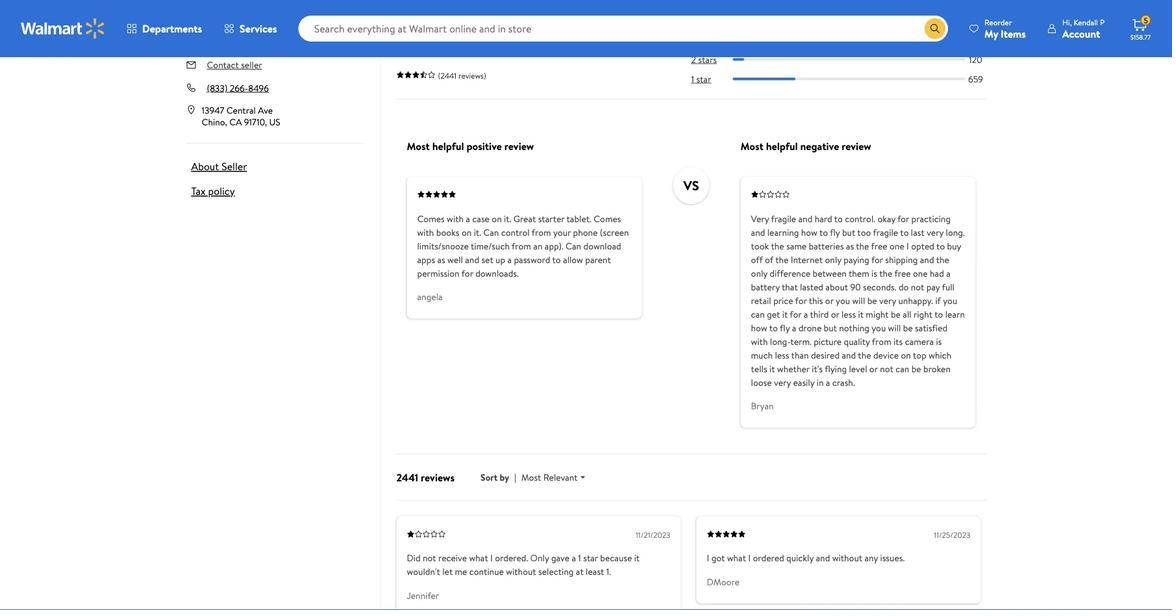 Task type: vqa. For each thing, say whether or not it's contained in the screenshot.
APP).
yes



Task type: locate. For each thing, give the bounding box(es) containing it.
batteries
[[809, 240, 844, 252]]

0 horizontal spatial less
[[775, 349, 790, 361]]

1 horizontal spatial fragile
[[873, 226, 899, 239]]

2 vertical spatial or
[[870, 362, 878, 375]]

very down seconds.
[[880, 294, 897, 307]]

1 horizontal spatial helpful
[[766, 139, 798, 153]]

it right because
[[635, 552, 640, 564]]

you right if
[[943, 294, 958, 307]]

less up "nothing"
[[842, 308, 856, 320]]

progress bar for 659
[[733, 78, 966, 80]]

from
[[532, 226, 551, 239], [512, 240, 531, 252], [872, 335, 892, 348]]

0 horizontal spatial review
[[505, 139, 534, 153]]

is up seconds.
[[872, 267, 878, 279]]

i inside very fragile and hard to control. okay for practicing and learning how to fly but too fragile to last very long. took the same batteries as the free one i opted to buy off of the internet only paying for shipping and the only difference between them is the free one had a battery that lasted about 90 seconds. do not pay full retail price for this or you will be very unhappy. if you can get it for a third or less it might be all right to learn how to fly a drone but nothing you will be satisfied with long-term. picture quality from its camera is much less than desired and the device on top which tells it whether it's flying level or not can be broken loose very easily in a crash.
[[907, 240, 910, 252]]

tablet.
[[567, 212, 592, 225]]

and
[[799, 212, 813, 225], [751, 226, 766, 239], [465, 253, 480, 266], [920, 253, 935, 266], [842, 349, 856, 361], [816, 552, 831, 564]]

1 vertical spatial stars
[[699, 33, 717, 46]]

review for most helpful positive review
[[505, 139, 534, 153]]

0 horizontal spatial what
[[469, 552, 488, 564]]

account
[[1063, 26, 1101, 41]]

not down device
[[880, 362, 894, 375]]

star up least
[[584, 552, 598, 564]]

a right had
[[947, 267, 951, 279]]

1 horizontal spatial as
[[846, 240, 854, 252]]

1 helpful from the left
[[432, 139, 464, 153]]

0 vertical spatial less
[[842, 308, 856, 320]]

issues.
[[881, 552, 905, 564]]

659
[[969, 72, 984, 85]]

0 horizontal spatial free
[[872, 240, 888, 252]]

stars for 2 stars
[[699, 53, 717, 66]]

1 horizontal spatial with
[[447, 212, 464, 225]]

with up limits/snooze
[[417, 226, 434, 239]]

can down retail
[[751, 308, 765, 320]]

0 horizontal spatial helpful
[[432, 139, 464, 153]]

0 horizontal spatial only
[[751, 267, 768, 279]]

2 vertical spatial stars
[[699, 53, 717, 66]]

on right case
[[492, 212, 502, 225]]

crash.
[[833, 376, 855, 389]]

2441
[[397, 470, 419, 484]]

it. up control
[[504, 212, 512, 225]]

0 vertical spatial can
[[751, 308, 765, 320]]

name:
[[242, 35, 268, 48]]

only up between
[[825, 253, 842, 266]]

2 helpful from the left
[[766, 139, 798, 153]]

business
[[207, 35, 240, 48]]

a right up
[[508, 253, 512, 266]]

0 vertical spatial with
[[447, 212, 464, 225]]

is up which
[[937, 335, 942, 348]]

0 vertical spatial not
[[911, 280, 925, 293]]

free up do
[[895, 267, 911, 279]]

kendall
[[1074, 17, 1099, 28]]

1 horizontal spatial very
[[880, 294, 897, 307]]

and down very
[[751, 226, 766, 239]]

easily
[[794, 376, 815, 389]]

i left ordered
[[749, 552, 751, 564]]

limits/snooze
[[417, 240, 469, 252]]

top
[[913, 349, 927, 361]]

1 vertical spatial very
[[880, 294, 897, 307]]

0 horizontal spatial one
[[890, 240, 905, 252]]

for left this in the right of the page
[[796, 294, 807, 307]]

least
[[586, 565, 604, 578]]

review right the 'negative'
[[842, 139, 872, 153]]

only
[[531, 552, 549, 564]]

buy
[[948, 240, 962, 252]]

be down all
[[904, 321, 913, 334]]

app).
[[545, 240, 564, 252]]

0 horizontal spatial very
[[774, 376, 791, 389]]

last
[[911, 226, 925, 239]]

and left hard
[[799, 212, 813, 225]]

(833)
[[207, 81, 228, 94]]

of right the off
[[765, 253, 774, 266]]

as inside very fragile and hard to control. okay for practicing and learning how to fly but too fragile to last very long. took the same batteries as the free one i opted to buy off of the internet only paying for shipping and the only difference between them is the free one had a battery that lasted about 90 seconds. do not pay full retail price for this or you will be very unhappy. if you can get it for a third or less it might be all right to learn how to fly a drone but nothing you will be satisfied with long-term. picture quality from its camera is much less than desired and the device on top which tells it whether it's flying level or not can be broken loose very easily in a crash.
[[846, 240, 854, 252]]

you down might
[[872, 321, 886, 334]]

2 vertical spatial very
[[774, 376, 791, 389]]

0 vertical spatial will
[[853, 294, 866, 307]]

1 up the at
[[578, 552, 581, 564]]

will up its
[[889, 321, 901, 334]]

can up "allow"
[[566, 240, 582, 252]]

fragile down okay
[[873, 226, 899, 239]]

stars
[[699, 14, 718, 27], [699, 33, 717, 46], [699, 53, 717, 66]]

1 vertical spatial without
[[506, 565, 536, 578]]

comes up (screen
[[594, 212, 621, 225]]

without left any
[[833, 552, 863, 564]]

0 horizontal spatial not
[[423, 552, 436, 564]]

from up device
[[872, 335, 892, 348]]

1 down 2
[[692, 72, 695, 85]]

1 vertical spatial 1
[[578, 552, 581, 564]]

most relevant
[[521, 471, 578, 483]]

it right the 'tells' on the right bottom of page
[[770, 362, 775, 375]]

1 vertical spatial free
[[895, 267, 911, 279]]

you
[[836, 294, 851, 307], [943, 294, 958, 307], [872, 321, 886, 334]]

it
[[783, 308, 788, 320], [859, 308, 864, 320], [770, 362, 775, 375], [635, 552, 640, 564]]

policy
[[208, 184, 235, 198]]

as down limits/snooze
[[438, 253, 446, 266]]

1 comes from the left
[[417, 212, 445, 225]]

retail
[[751, 294, 772, 307]]

1 vertical spatial or
[[831, 308, 840, 320]]

0 horizontal spatial how
[[751, 321, 768, 334]]

review
[[505, 139, 534, 153], [842, 139, 872, 153]]

with up much
[[751, 335, 768, 348]]

from up the an
[[532, 226, 551, 239]]

star inside did not receive what i ordered.  only gave a 1 star because it wouldn't let me continue without selecting at least 1.
[[584, 552, 598, 564]]

it inside did not receive what i ordered.  only gave a 1 star because it wouldn't let me continue without selecting at least 1.
[[635, 552, 640, 564]]

progress bar for 120
[[733, 58, 966, 61]]

0 vertical spatial from
[[532, 226, 551, 239]]

on left top
[[901, 349, 911, 361]]

p
[[1101, 17, 1105, 28]]

only down the off
[[751, 267, 768, 279]]

0 horizontal spatial without
[[506, 565, 536, 578]]

0 horizontal spatial star
[[584, 552, 598, 564]]

stars right 3
[[699, 33, 717, 46]]

1 vertical spatial one
[[913, 267, 928, 279]]

0 vertical spatial 1
[[692, 72, 695, 85]]

3 stars
[[692, 33, 717, 46]]

1 vertical spatial can
[[896, 362, 910, 375]]

2 horizontal spatial from
[[872, 335, 892, 348]]

1 horizontal spatial most
[[521, 471, 541, 483]]

not up unhappy.
[[911, 280, 925, 293]]

0 vertical spatial how
[[802, 226, 818, 239]]

it. down case
[[474, 226, 481, 239]]

be up might
[[868, 294, 878, 307]]

Walmart Site-Wide search field
[[299, 16, 949, 42]]

be down top
[[912, 362, 922, 375]]

much
[[751, 349, 773, 361]]

shipping
[[886, 253, 918, 266]]

comes up books
[[417, 212, 445, 225]]

2 review from the left
[[842, 139, 872, 153]]

1 horizontal spatial from
[[532, 226, 551, 239]]

stars for 3 stars
[[699, 33, 717, 46]]

but up the "picture"
[[824, 321, 837, 334]]

most for most relevant
[[521, 471, 541, 483]]

without down ordered.
[[506, 565, 536, 578]]

1 vertical spatial only
[[751, 267, 768, 279]]

with up books
[[447, 212, 464, 225]]

0 vertical spatial star
[[697, 72, 712, 85]]

on
[[492, 212, 502, 225], [462, 226, 472, 239], [901, 349, 911, 361]]

1 horizontal spatial will
[[889, 321, 901, 334]]

0 vertical spatial without
[[833, 552, 863, 564]]

for inside comes with a case on it. great starter tablet. comes with books on it. can control from your phone (screen limits/snooze time/such from an app). can download apps as well and set up a password to allow parent permission for downloads.
[[462, 267, 473, 279]]

or right this in the right of the page
[[826, 294, 834, 307]]

selecting
[[539, 565, 574, 578]]

a inside did not receive what i ordered.  only gave a 1 star because it wouldn't let me continue without selecting at least 1.
[[572, 552, 576, 564]]

i up continue
[[491, 552, 493, 564]]

what inside did not receive what i ordered.  only gave a 1 star because it wouldn't let me continue without selecting at least 1.
[[469, 552, 488, 564]]

1 horizontal spatial review
[[842, 139, 872, 153]]

a right gave
[[572, 552, 576, 564]]

or right level
[[870, 362, 878, 375]]

4 progress bar from the top
[[733, 78, 966, 80]]

books
[[436, 226, 460, 239]]

2 horizontal spatial with
[[751, 335, 768, 348]]

about
[[191, 159, 219, 173]]

|
[[515, 471, 516, 483]]

can up time/such
[[484, 226, 499, 239]]

1 horizontal spatial on
[[492, 212, 502, 225]]

search icon image
[[930, 23, 941, 34]]

0 horizontal spatial most
[[407, 139, 430, 153]]

ca
[[230, 115, 242, 128]]

contixo
[[270, 35, 302, 48]]

free
[[872, 240, 888, 252], [895, 267, 911, 279]]

not inside did not receive what i ordered.  only gave a 1 star because it wouldn't let me continue without selecting at least 1.
[[423, 552, 436, 564]]

2 progress bar from the top
[[733, 39, 966, 41]]

at
[[576, 565, 584, 578]]

helpful for negative
[[766, 139, 798, 153]]

1 vertical spatial less
[[775, 349, 790, 361]]

services
[[240, 21, 277, 36]]

parent
[[586, 253, 611, 266]]

for down the price
[[790, 308, 802, 320]]

0 vertical spatial only
[[825, 253, 842, 266]]

control.
[[845, 212, 876, 225]]

to down hard
[[820, 226, 828, 239]]

how down get
[[751, 321, 768, 334]]

to left 'last'
[[901, 226, 909, 239]]

1 vertical spatial of
[[765, 253, 774, 266]]

us
[[269, 115, 281, 128]]

can
[[484, 226, 499, 239], [566, 240, 582, 252]]

0 horizontal spatial with
[[417, 226, 434, 239]]

will
[[853, 294, 866, 307], [889, 321, 901, 334]]

is
[[872, 267, 878, 279], [937, 335, 942, 348]]

1 vertical spatial but
[[824, 321, 837, 334]]

1 progress bar from the top
[[733, 19, 966, 22]]

0 vertical spatial of
[[486, 33, 501, 55]]

3 progress bar from the top
[[733, 58, 966, 61]]

fly up batteries at the right top
[[830, 226, 840, 239]]

download
[[584, 240, 622, 252]]

as up 'paying'
[[846, 240, 854, 252]]

1 vertical spatial is
[[937, 335, 942, 348]]

2 vertical spatial on
[[901, 349, 911, 361]]

relevant
[[544, 471, 578, 483]]

reviews
[[421, 470, 455, 484]]

1 vertical spatial can
[[566, 240, 582, 252]]

1 vertical spatial on
[[462, 226, 472, 239]]

fragile
[[771, 212, 797, 225], [873, 226, 899, 239]]

most for most helpful positive review
[[407, 139, 430, 153]]

0 horizontal spatial fragile
[[771, 212, 797, 225]]

13947
[[202, 104, 224, 116]]

1
[[692, 72, 695, 85], [578, 552, 581, 564]]

1 horizontal spatial but
[[843, 226, 856, 239]]

hard
[[815, 212, 833, 225]]

1 horizontal spatial of
[[765, 253, 774, 266]]

helpful
[[432, 139, 464, 153], [766, 139, 798, 153]]

2 horizontal spatial most
[[741, 139, 764, 153]]

one left had
[[913, 267, 928, 279]]

1 vertical spatial as
[[438, 253, 446, 266]]

0 horizontal spatial can
[[751, 308, 765, 320]]

0 vertical spatial as
[[846, 240, 854, 252]]

a up term.
[[792, 321, 797, 334]]

helpful left the 'negative'
[[766, 139, 798, 153]]

progress bar
[[733, 19, 966, 22], [733, 39, 966, 41], [733, 58, 966, 61], [733, 78, 966, 80]]

i left the opted
[[907, 240, 910, 252]]

1 horizontal spatial less
[[842, 308, 856, 320]]

an
[[534, 240, 543, 252]]

1 what from the left
[[469, 552, 488, 564]]

how up same
[[802, 226, 818, 239]]

drone
[[799, 321, 822, 334]]

0 horizontal spatial as
[[438, 253, 446, 266]]

apps
[[417, 253, 435, 266]]

without inside did not receive what i ordered.  only gave a 1 star because it wouldn't let me continue without selecting at least 1.
[[506, 565, 536, 578]]

what right 'got'
[[727, 552, 747, 564]]

long-
[[770, 335, 791, 348]]

free up shipping
[[872, 240, 888, 252]]

2 vertical spatial not
[[423, 552, 436, 564]]

1 horizontal spatial fly
[[830, 226, 840, 239]]

0 vertical spatial on
[[492, 212, 502, 225]]

and inside comes with a case on it. great starter tablet. comes with books on it. can control from your phone (screen limits/snooze time/such from an app). can download apps as well and set up a password to allow parent permission for downloads.
[[465, 253, 480, 266]]

to down app).
[[553, 253, 561, 266]]

for right 'paying'
[[872, 253, 884, 266]]

will down 90
[[853, 294, 866, 307]]

1 horizontal spatial it.
[[504, 212, 512, 225]]

quickly
[[787, 552, 814, 564]]

stars right the 4
[[699, 14, 718, 27]]

to down if
[[935, 308, 944, 320]]

and left set
[[465, 253, 480, 266]]

only
[[825, 253, 842, 266], [751, 267, 768, 279]]

on right books
[[462, 226, 472, 239]]

from down control
[[512, 240, 531, 252]]

what up continue
[[469, 552, 488, 564]]

them
[[849, 267, 870, 279]]

the down learning
[[771, 240, 785, 252]]

but left too at right
[[843, 226, 856, 239]]

2 horizontal spatial on
[[901, 349, 911, 361]]

for down the well
[[462, 267, 473, 279]]

0 vertical spatial stars
[[699, 14, 718, 27]]

fly up long-
[[780, 321, 790, 334]]

0 horizontal spatial comes
[[417, 212, 445, 225]]

0 horizontal spatial of
[[486, 33, 501, 55]]

1 vertical spatial from
[[512, 240, 531, 252]]

less
[[842, 308, 856, 320], [775, 349, 790, 361]]

services button
[[213, 13, 288, 44]]

items
[[1001, 26, 1026, 41]]

positive
[[467, 139, 502, 153]]

review right positive
[[505, 139, 534, 153]]

less down long-
[[775, 349, 790, 361]]

control
[[501, 226, 530, 239]]

on inside very fragile and hard to control. okay for practicing and learning how to fly but too fragile to last very long. took the same batteries as the free one i opted to buy off of the internet only paying for shipping and the only difference between them is the free one had a battery that lasted about 90 seconds. do not pay full retail price for this or you will be very unhappy. if you can get it for a third or less it might be all right to learn how to fly a drone but nothing you will be satisfied with long-term. picture quality from its camera is much less than desired and the device on top which tells it whether it's flying level or not can be broken loose very easily in a crash.
[[901, 349, 911, 361]]

right
[[914, 308, 933, 320]]

the
[[771, 240, 785, 252], [856, 240, 870, 252], [776, 253, 789, 266], [937, 253, 950, 266], [880, 267, 893, 279], [858, 349, 872, 361]]

0 horizontal spatial is
[[872, 267, 878, 279]]

2 horizontal spatial not
[[911, 280, 925, 293]]

progress bar for 260
[[733, 19, 966, 22]]

fly
[[830, 226, 840, 239], [780, 321, 790, 334]]

2 comes from the left
[[594, 212, 621, 225]]

0 horizontal spatial fly
[[780, 321, 790, 334]]

1 vertical spatial not
[[880, 362, 894, 375]]

0 horizontal spatial 1
[[578, 552, 581, 564]]

a right in on the right of page
[[826, 376, 831, 389]]

1 review from the left
[[505, 139, 534, 153]]

very down practicing
[[927, 226, 944, 239]]

stars right 2
[[699, 53, 717, 66]]

1 vertical spatial fly
[[780, 321, 790, 334]]

fragile up learning
[[771, 212, 797, 225]]

1 horizontal spatial 1
[[692, 72, 695, 85]]

0 horizontal spatial can
[[484, 226, 499, 239]]



Task type: describe. For each thing, give the bounding box(es) containing it.
do
[[899, 280, 909, 293]]

contact seller
[[207, 58, 262, 71]]

ordered.
[[495, 552, 528, 564]]

from inside very fragile and hard to control. okay for practicing and learning how to fly but too fragile to last very long. took the same batteries as the free one i opted to buy off of the internet only paying for shipping and the only difference between them is the free one had a battery that lasted about 90 seconds. do not pay full retail price for this or you will be very unhappy. if you can get it for a third or less it might be all right to learn how to fly a drone but nothing you will be satisfied with long-term. picture quality from its camera is much less than desired and the device on top which tells it whether it's flying level or not can be broken loose very easily in a crash.
[[872, 335, 892, 348]]

password
[[514, 253, 551, 266]]

0 vertical spatial one
[[890, 240, 905, 252]]

to left buy
[[937, 240, 945, 252]]

case
[[473, 212, 490, 225]]

which
[[929, 349, 952, 361]]

difference
[[770, 267, 811, 279]]

1 horizontal spatial can
[[566, 240, 582, 252]]

satisfied
[[915, 321, 948, 334]]

(833) 266-8496
[[207, 81, 269, 94]]

0 vertical spatial but
[[843, 226, 856, 239]]

a left the third
[[804, 308, 808, 320]]

contact seller button
[[207, 58, 262, 71]]

90
[[851, 280, 861, 293]]

your
[[554, 226, 571, 239]]

with inside very fragile and hard to control. okay for practicing and learning how to fly but too fragile to last very long. took the same batteries as the free one i opted to buy off of the internet only paying for shipping and the only difference between them is the free one had a battery that lasted about 90 seconds. do not pay full retail price for this or you will be very unhappy. if you can get it for a third or less it might be all right to learn how to fly a drone but nothing you will be satisfied with long-term. picture quality from its camera is much less than desired and the device on top which tells it whether it's flying level or not can be broken loose very easily in a crash.
[[751, 335, 768, 348]]

0 vertical spatial fly
[[830, 226, 840, 239]]

long.
[[946, 226, 965, 239]]

0 vertical spatial can
[[484, 226, 499, 239]]

tax
[[191, 184, 206, 198]]

stars for 4 stars
[[699, 14, 718, 27]]

1 horizontal spatial you
[[872, 321, 886, 334]]

$158.77
[[1131, 32, 1151, 41]]

1 horizontal spatial not
[[880, 362, 894, 375]]

0 horizontal spatial on
[[462, 226, 472, 239]]

it up "nothing"
[[859, 308, 864, 320]]

3
[[692, 33, 696, 46]]

lasted
[[800, 280, 824, 293]]

had
[[930, 267, 945, 279]]

about seller
[[191, 159, 247, 173]]

2441 reviews
[[397, 470, 455, 484]]

hi,
[[1063, 17, 1072, 28]]

me
[[455, 565, 467, 578]]

departments button
[[116, 13, 213, 44]]

angela
[[417, 291, 443, 303]]

might
[[866, 308, 889, 320]]

Search search field
[[299, 16, 949, 42]]

that
[[782, 280, 798, 293]]

inc.
[[304, 35, 317, 48]]

1.
[[607, 565, 611, 578]]

contact
[[207, 58, 239, 71]]

4
[[692, 14, 697, 27]]

get
[[767, 308, 781, 320]]

and down the opted
[[920, 253, 935, 266]]

my
[[985, 26, 999, 41]]

any
[[865, 552, 878, 564]]

(screen
[[600, 226, 629, 239]]

and down quality
[[842, 349, 856, 361]]

120
[[970, 53, 983, 66]]

receive
[[439, 552, 467, 564]]

third
[[810, 308, 829, 320]]

business name: contixo inc.
[[207, 35, 317, 48]]

0 vertical spatial fragile
[[771, 212, 797, 225]]

0 vertical spatial or
[[826, 294, 834, 307]]

learning
[[768, 226, 799, 239]]

because
[[601, 552, 632, 564]]

2 horizontal spatial you
[[943, 294, 958, 307]]

the up had
[[937, 253, 950, 266]]

(2441 reviews) link
[[397, 68, 487, 82]]

it right get
[[783, 308, 788, 320]]

most helpful negative review
[[741, 139, 872, 153]]

walmart image
[[21, 18, 105, 39]]

review for most helpful negative review
[[842, 139, 872, 153]]

1 inside did not receive what i ordered.  only gave a 1 star because it wouldn't let me continue without selecting at least 1.
[[578, 552, 581, 564]]

of inside very fragile and hard to control. okay for practicing and learning how to fly but too fragile to last very long. took the same batteries as the free one i opted to buy off of the internet only paying for shipping and the only difference between them is the free one had a battery that lasted about 90 seconds. do not pay full retail price for this or you will be very unhappy. if you can get it for a third or less it might be all right to learn how to fly a drone but nothing you will be satisfied with long-term. picture quality from its camera is much less than desired and the device on top which tells it whether it's flying level or not can be broken loose very easily in a crash.
[[765, 253, 774, 266]]

be left all
[[891, 308, 901, 320]]

picture
[[814, 335, 842, 348]]

set
[[482, 253, 494, 266]]

for right okay
[[898, 212, 910, 225]]

gave
[[552, 552, 570, 564]]

2 stars
[[692, 53, 717, 66]]

paying
[[844, 253, 870, 266]]

in
[[817, 376, 824, 389]]

up
[[496, 253, 506, 266]]

2 what from the left
[[727, 552, 747, 564]]

bryan
[[751, 400, 774, 412]]

the down too at right
[[856, 240, 870, 252]]

quality
[[844, 335, 870, 348]]

0 horizontal spatial you
[[836, 294, 851, 307]]

266-
[[230, 81, 248, 94]]

(2441
[[438, 70, 457, 81]]

the up level
[[858, 349, 872, 361]]

0 horizontal spatial from
[[512, 240, 531, 252]]

i inside did not receive what i ordered.  only gave a 1 star because it wouldn't let me continue without selecting at least 1.
[[491, 552, 493, 564]]

the up seconds.
[[880, 267, 893, 279]]

reorder my items
[[985, 17, 1026, 41]]

1 horizontal spatial without
[[833, 552, 863, 564]]

about seller button
[[186, 159, 252, 173]]

very
[[751, 212, 769, 225]]

1 horizontal spatial free
[[895, 267, 911, 279]]

to right hard
[[835, 212, 843, 225]]

2 horizontal spatial very
[[927, 226, 944, 239]]

1 horizontal spatial how
[[802, 226, 818, 239]]

dmoore
[[707, 575, 740, 588]]

whether
[[778, 362, 810, 375]]

,
[[265, 115, 267, 128]]

seller
[[241, 58, 262, 71]]

continue
[[470, 565, 504, 578]]

its
[[894, 335, 903, 348]]

1 vertical spatial will
[[889, 321, 901, 334]]

opted
[[912, 240, 935, 252]]

1 horizontal spatial is
[[937, 335, 942, 348]]

i left 'got'
[[707, 552, 710, 564]]

seller
[[222, 159, 247, 173]]

0 horizontal spatial it.
[[474, 226, 481, 239]]

to down get
[[770, 321, 778, 334]]

let
[[443, 565, 453, 578]]

0 horizontal spatial will
[[853, 294, 866, 307]]

full
[[942, 280, 955, 293]]

and right the quickly
[[816, 552, 831, 564]]

most helpful positive review
[[407, 139, 534, 153]]

all
[[903, 308, 912, 320]]

1 horizontal spatial one
[[913, 267, 928, 279]]

pay
[[927, 280, 940, 293]]

desired
[[811, 349, 840, 361]]

to inside comes with a case on it. great starter tablet. comes with books on it. can control from your phone (screen limits/snooze time/such from an app). can download apps as well and set up a password to allow parent permission for downloads.
[[553, 253, 561, 266]]

a left case
[[466, 212, 470, 225]]

1 vertical spatial how
[[751, 321, 768, 334]]

internet
[[791, 253, 823, 266]]

1 vertical spatial fragile
[[873, 226, 899, 239]]

camera
[[905, 335, 934, 348]]

loose
[[751, 376, 772, 389]]

central
[[227, 104, 256, 116]]

most for most helpful negative review
[[741, 139, 764, 153]]

nothing
[[840, 321, 870, 334]]

0 vertical spatial is
[[872, 267, 878, 279]]

did not receive what i ordered.  only gave a 1 star because it wouldn't let me continue without selecting at least 1.
[[407, 552, 640, 578]]

1 horizontal spatial can
[[896, 362, 910, 375]]

phone
[[573, 226, 598, 239]]

helpful for positive
[[432, 139, 464, 153]]

0 horizontal spatial but
[[824, 321, 837, 334]]

time/such
[[471, 240, 510, 252]]

1 vertical spatial with
[[417, 226, 434, 239]]

11/21/2023
[[636, 529, 671, 540]]

this
[[809, 294, 823, 307]]

(2441 reviews)
[[438, 70, 487, 81]]

as inside comes with a case on it. great starter tablet. comes with books on it. can control from your phone (screen limits/snooze time/such from an app). can download apps as well and set up a password to allow parent permission for downloads.
[[438, 253, 446, 266]]

progress bar for 154
[[733, 39, 966, 41]]

downloads.
[[476, 267, 519, 279]]

sort by |
[[481, 471, 516, 483]]

it's
[[812, 362, 823, 375]]

reviews)
[[459, 70, 487, 81]]

the up difference
[[776, 253, 789, 266]]



